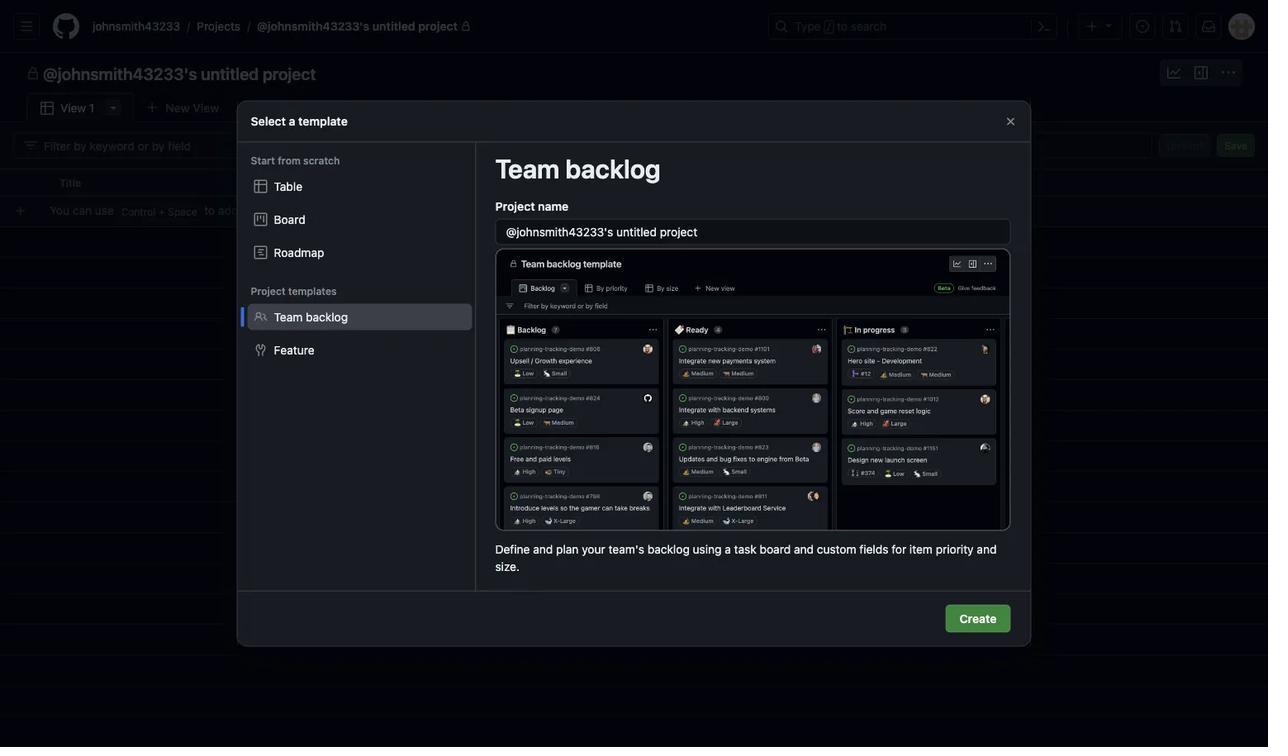 Task type: vqa. For each thing, say whether or not it's contained in the screenshot.
prompts
no



Task type: describe. For each thing, give the bounding box(es) containing it.
project for project name
[[495, 200, 535, 213]]

sc 9kayk9 0 image inside project navigation
[[26, 67, 40, 80]]

select a template
[[251, 114, 348, 128]]

plan
[[556, 543, 579, 556]]

project image
[[254, 213, 267, 226]]

list containing johnsmith43233 / projects /
[[86, 13, 759, 40]]

view 1 link
[[26, 93, 135, 123]]

type
[[795, 19, 821, 33]]

use
[[95, 204, 114, 217]]

select a template alert dialog
[[238, 101, 1031, 646]]

item inside define and plan your team's backlog using a task board and custom fields for item priority and size.
[[910, 543, 933, 556]]

git pull request image
[[1169, 20, 1183, 33]]

discard button
[[1159, 134, 1211, 157]]

from
[[278, 155, 301, 167]]

your
[[582, 543, 606, 556]]

2 view from the left
[[60, 101, 86, 115]]

board element
[[248, 206, 472, 233]]

@johnsmith43233's untitled project link
[[251, 13, 478, 40]]

1 horizontal spatial team backlog
[[495, 152, 661, 184]]

team backlog inside project templates element
[[274, 310, 348, 324]]

select
[[251, 114, 286, 128]]

row containing title
[[0, 169, 1269, 197]]

board
[[760, 543, 791, 556]]

projects link
[[190, 13, 247, 40]]

3 and from the left
[[977, 543, 997, 556]]

board
[[274, 212, 305, 226]]

close image
[[1004, 115, 1018, 128]]

sc 9kayk9 0 image for view 1 link
[[40, 102, 54, 115]]

0 horizontal spatial a
[[289, 114, 295, 128]]

tab panel containing you can use
[[0, 122, 1269, 747]]

untitled inside project navigation
[[201, 64, 259, 83]]

@johnsmith43233's inside project navigation
[[43, 64, 197, 83]]

backlog inside define and plan your team's backlog using a task board and custom fields for item priority and size.
[[648, 543, 690, 556]]

define and plan your team's backlog using a task board and custom fields for item priority and size. image
[[495, 248, 1011, 531]]

project inside list
[[418, 19, 458, 33]]

save button
[[1217, 134, 1255, 157]]

johnsmith43233 link
[[86, 13, 187, 40]]

add
[[218, 204, 238, 217]]

discard
[[1167, 140, 1203, 151]]

@johnsmith43233's untitled project inside project navigation
[[43, 64, 316, 83]]

start
[[251, 155, 275, 167]]

0 vertical spatial backlog
[[565, 152, 661, 184]]

project name
[[495, 200, 569, 213]]

/ for type
[[826, 21, 832, 33]]

tools image
[[254, 343, 267, 357]]

lock image
[[461, 21, 471, 31]]

tab list containing new view
[[26, 93, 256, 123]]

item inside you can use control + space to add an item
[[258, 204, 281, 217]]

johnsmith43233
[[93, 19, 180, 33]]

search
[[851, 19, 887, 33]]

team backlog region
[[0, 0, 1269, 747]]

project templates
[[251, 286, 337, 297]]

sc 9kayk9 0 image for view filters region
[[24, 139, 37, 152]]

an
[[242, 204, 254, 217]]

/ for johnsmith43233
[[187, 19, 190, 33]]

1
[[89, 101, 94, 115]]

project navigation
[[0, 53, 1269, 93]]

3 column header from the left
[[917, 169, 959, 197]]

task
[[734, 543, 757, 556]]

scratch
[[303, 155, 340, 167]]

table image
[[254, 180, 267, 193]]

johnsmith43233 / projects /
[[93, 19, 251, 33]]

+
[[159, 206, 165, 218]]

command palette image
[[1038, 20, 1051, 33]]

2 sc 9kayk9 0 image from the left
[[1195, 66, 1208, 79]]

fields
[[860, 543, 889, 556]]



Task type: locate. For each thing, give the bounding box(es) containing it.
a inside define and plan your team's backlog using a task board and custom fields for item priority and size.
[[725, 543, 731, 556]]

1 horizontal spatial project
[[495, 200, 535, 213]]

new
[[165, 101, 190, 114]]

name
[[538, 200, 569, 213]]

1 vertical spatial team
[[274, 310, 303, 324]]

table element
[[248, 173, 472, 200]]

0 vertical spatial sc 9kayk9 0 image
[[26, 67, 40, 80]]

project roadmap image
[[254, 246, 267, 259]]

grid containing you can use
[[0, 169, 1269, 747]]

0 vertical spatial project
[[495, 200, 535, 213]]

a right the select
[[289, 114, 295, 128]]

0 horizontal spatial team
[[274, 310, 303, 324]]

team inside project templates element
[[274, 310, 303, 324]]

0 horizontal spatial project
[[251, 286, 286, 297]]

control
[[121, 206, 156, 218]]

define and plan your team's backlog using a task board and custom fields for item priority and size.
[[495, 543, 997, 574]]

item right an
[[258, 204, 281, 217]]

view
[[193, 101, 219, 114], [60, 101, 86, 115]]

start from scratch element
[[238, 173, 476, 266]]

0 horizontal spatial @johnsmith43233's
[[43, 64, 197, 83]]

/ right type
[[826, 21, 832, 33]]

1 vertical spatial untitled
[[201, 64, 259, 83]]

1 vertical spatial @johnsmith43233's
[[43, 64, 197, 83]]

0 vertical spatial to
[[837, 19, 848, 33]]

team's
[[609, 543, 645, 556]]

backlog down templates
[[306, 310, 348, 324]]

row down view filters region
[[0, 169, 1269, 197]]

template
[[298, 114, 348, 128]]

1 view from the left
[[193, 101, 219, 114]]

feature
[[274, 343, 314, 357]]

0 vertical spatial item
[[258, 204, 281, 217]]

team down project templates
[[274, 310, 303, 324]]

0 horizontal spatial sc 9kayk9 0 image
[[1168, 66, 1181, 79]]

size.
[[495, 560, 520, 574]]

untitled inside list
[[373, 19, 415, 33]]

sc 9kayk9 0 image up save button
[[1222, 66, 1235, 79]]

Project name text field
[[496, 219, 1010, 244]]

view inside popup button
[[193, 101, 219, 114]]

you
[[50, 204, 69, 217]]

view right new
[[193, 101, 219, 114]]

tab panel
[[0, 122, 1269, 747]]

row
[[0, 169, 1269, 197], [7, 196, 1269, 226]]

backlog
[[565, 152, 661, 184], [306, 310, 348, 324], [648, 543, 690, 556]]

project templates element
[[238, 304, 476, 363]]

1 horizontal spatial view
[[193, 101, 219, 114]]

title
[[60, 177, 81, 188]]

0 vertical spatial project
[[418, 19, 458, 33]]

roadmap
[[274, 245, 324, 259]]

@johnsmith43233's
[[257, 19, 370, 33], [43, 64, 197, 83]]

project
[[495, 200, 535, 213], [251, 286, 286, 297]]

start from scratch
[[251, 155, 340, 167]]

sc 9kayk9 0 image inside view filters region
[[24, 139, 37, 152]]

notifications image
[[1202, 20, 1216, 33]]

1 sc 9kayk9 0 image from the left
[[1168, 66, 1181, 79]]

0 horizontal spatial to
[[204, 204, 215, 217]]

0 vertical spatial team backlog
[[495, 152, 661, 184]]

title column options image
[[559, 176, 572, 189]]

backlog left using
[[648, 543, 690, 556]]

can
[[73, 204, 92, 217]]

list
[[86, 13, 759, 40]]

1 and from the left
[[533, 543, 553, 556]]

1 vertical spatial a
[[725, 543, 731, 556]]

untitled left the lock icon
[[373, 19, 415, 33]]

row inside grid
[[7, 196, 1269, 226]]

1 horizontal spatial project
[[418, 19, 458, 33]]

0 horizontal spatial item
[[258, 204, 281, 217]]

2 and from the left
[[794, 543, 814, 556]]

team backlog element
[[248, 304, 472, 330]]

sc 9kayk9 0 image
[[1168, 66, 1181, 79], [1195, 66, 1208, 79], [1222, 66, 1235, 79]]

and
[[533, 543, 553, 556], [794, 543, 814, 556], [977, 543, 997, 556]]

project up people icon
[[251, 286, 286, 297]]

team backlog down templates
[[274, 310, 348, 324]]

to left search
[[837, 19, 848, 33]]

and left the plan
[[533, 543, 553, 556]]

team backlog up the name
[[495, 152, 661, 184]]

a left the task
[[725, 543, 731, 556]]

row down assignees
[[7, 196, 1269, 226]]

backlog inside project templates element
[[306, 310, 348, 324]]

homepage image
[[53, 13, 79, 40]]

project left the lock icon
[[418, 19, 458, 33]]

for
[[892, 543, 907, 556]]

project for project templates
[[251, 286, 286, 297]]

priority
[[936, 543, 974, 556]]

sc 9kayk9 0 image up view 1 link
[[26, 67, 40, 80]]

sc 9kayk9 0 image down view 1 link
[[24, 139, 37, 152]]

define
[[495, 543, 530, 556]]

create new item or add existing item image
[[14, 205, 27, 218]]

1 horizontal spatial @johnsmith43233's
[[257, 19, 370, 33]]

0 vertical spatial @johnsmith43233's
[[257, 19, 370, 33]]

1 vertical spatial to
[[204, 204, 215, 217]]

1 horizontal spatial untitled
[[373, 19, 415, 33]]

@johnsmith43233's inside list
[[257, 19, 370, 33]]

assignees
[[597, 177, 647, 188]]

grid
[[0, 169, 1269, 747]]

projects
[[197, 19, 240, 33]]

1 horizontal spatial and
[[794, 543, 814, 556]]

type / to search
[[795, 19, 887, 33]]

1 vertical spatial project
[[251, 286, 286, 297]]

people image
[[254, 310, 267, 324]]

0 vertical spatial a
[[289, 114, 295, 128]]

you can use control + space to add an item
[[50, 204, 281, 218]]

1 horizontal spatial a
[[725, 543, 731, 556]]

a
[[289, 114, 295, 128], [725, 543, 731, 556]]

0 horizontal spatial untitled
[[201, 64, 259, 83]]

0 horizontal spatial team backlog
[[274, 310, 348, 324]]

/ inside type / to search
[[826, 21, 832, 33]]

/ right 'projects'
[[247, 19, 251, 33]]

feature element
[[248, 337, 472, 363]]

2 vertical spatial backlog
[[648, 543, 690, 556]]

plus image
[[1086, 20, 1099, 33]]

1 horizontal spatial item
[[910, 543, 933, 556]]

team up project name
[[495, 152, 560, 184]]

sc 9kayk9 0 image left view 1
[[40, 102, 54, 115]]

untitled down projects link
[[201, 64, 259, 83]]

tab list
[[26, 93, 256, 123]]

save
[[1225, 140, 1248, 151]]

0 horizontal spatial view
[[60, 101, 86, 115]]

team backlog
[[495, 152, 661, 184], [274, 310, 348, 324]]

1 vertical spatial project
[[263, 64, 316, 83]]

/
[[187, 19, 190, 33], [247, 19, 251, 33], [826, 21, 832, 33]]

triangle down image
[[1102, 19, 1116, 32]]

item
[[258, 204, 281, 217], [910, 543, 933, 556]]

new view button
[[135, 95, 230, 121]]

issue opened image
[[1136, 20, 1150, 33]]

row containing you can use
[[7, 196, 1269, 226]]

3 sc 9kayk9 0 image from the left
[[1222, 66, 1235, 79]]

0 horizontal spatial project
[[263, 64, 316, 83]]

1 horizontal spatial sc 9kayk9 0 image
[[1195, 66, 1208, 79]]

1 vertical spatial team backlog
[[274, 310, 348, 324]]

item right for
[[910, 543, 933, 556]]

2 vertical spatial sc 9kayk9 0 image
[[24, 139, 37, 152]]

sc 9kayk9 0 image down notifications icon
[[1195, 66, 1208, 79]]

untitled
[[373, 19, 415, 33], [201, 64, 259, 83]]

@johnsmith43233's untitled project
[[257, 19, 458, 33], [43, 64, 316, 83]]

1 column header from the left
[[0, 169, 50, 197]]

sc 9kayk9 0 image
[[26, 67, 40, 80], [40, 102, 54, 115], [24, 139, 37, 152]]

2 column header from the left
[[752, 169, 917, 197]]

roadmap element
[[248, 239, 472, 266]]

project inside navigation
[[263, 64, 316, 83]]

and right board
[[794, 543, 814, 556]]

team
[[495, 152, 560, 184], [274, 310, 303, 324]]

0 vertical spatial untitled
[[373, 19, 415, 33]]

using
[[693, 543, 722, 556]]

1 horizontal spatial team
[[495, 152, 560, 184]]

0 vertical spatial @johnsmith43233's untitled project
[[257, 19, 458, 33]]

/ left 'projects'
[[187, 19, 190, 33]]

2 horizontal spatial sc 9kayk9 0 image
[[1222, 66, 1235, 79]]

and right priority
[[977, 543, 997, 556]]

view 1
[[60, 101, 94, 115]]

to left add
[[204, 204, 215, 217]]

0 horizontal spatial /
[[187, 19, 190, 33]]

custom
[[817, 543, 857, 556]]

2 horizontal spatial and
[[977, 543, 997, 556]]

1 vertical spatial item
[[910, 543, 933, 556]]

1 vertical spatial sc 9kayk9 0 image
[[40, 102, 54, 115]]

project
[[418, 19, 458, 33], [263, 64, 316, 83]]

project up the select a template
[[263, 64, 316, 83]]

view left 1 on the left of page
[[60, 101, 86, 115]]

1 horizontal spatial /
[[247, 19, 251, 33]]

templates
[[288, 286, 337, 297]]

sc 9kayk9 0 image inside view 1 link
[[40, 102, 54, 115]]

project left the name
[[495, 200, 535, 213]]

2 horizontal spatial /
[[826, 21, 832, 33]]

new view
[[165, 101, 219, 114]]

0 vertical spatial team
[[495, 152, 560, 184]]

column header
[[0, 169, 50, 197], [752, 169, 917, 197], [917, 169, 959, 197]]

view filters region
[[13, 132, 1255, 159]]

to
[[837, 19, 848, 33], [204, 204, 215, 217]]

to inside you can use control + space to add an item
[[204, 204, 215, 217]]

sc 9kayk9 0 image down git pull request image
[[1168, 66, 1181, 79]]

0 horizontal spatial and
[[533, 543, 553, 556]]

backlog up the name
[[565, 152, 661, 184]]

@johnsmith43233's untitled project inside list
[[257, 19, 458, 33]]

table
[[274, 179, 303, 193]]

1 vertical spatial backlog
[[306, 310, 348, 324]]

space
[[168, 206, 197, 218]]

1 vertical spatial @johnsmith43233's untitled project
[[43, 64, 316, 83]]

1 horizontal spatial to
[[837, 19, 848, 33]]

view options for view 1 image
[[107, 101, 120, 114]]



